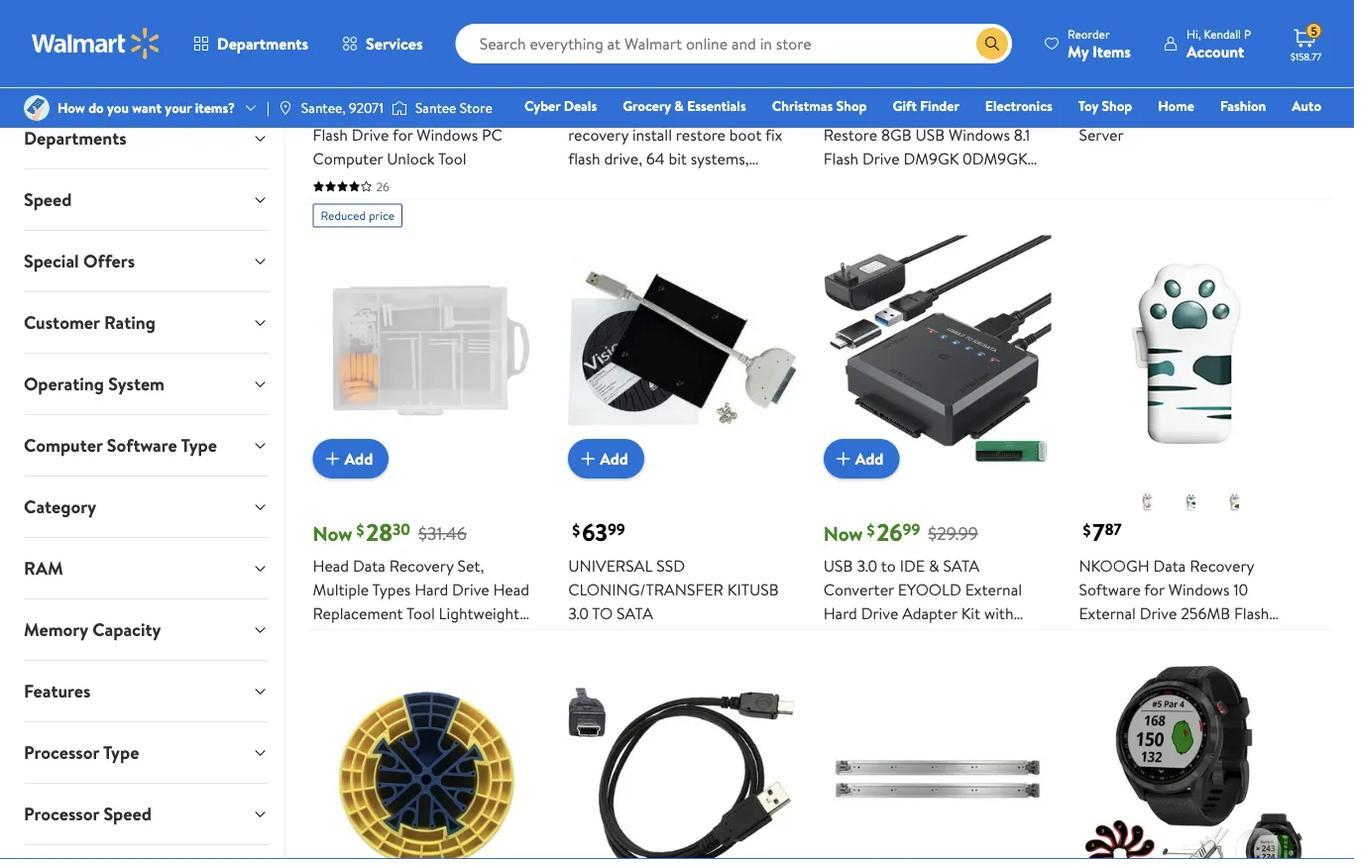 Task type: vqa. For each thing, say whether or not it's contained in the screenshot.
right SPEED
yes



Task type: describe. For each thing, give the bounding box(es) containing it.
garmin 010-02572-10 approach s42 gps golf watch, gunmetal with black band bundle with deco essential screen protector 2-pack + 7-in-1 multi-function golf tool + zippered golf iron head covers set image
[[1079, 666, 1307, 860]]

hard inside now $ 26 99 $29.99 usb 3.0 to ide & sata converter eyoold external hard drive adapter kit with one-click backup for 2.5"/3.5" ssd hdd
[[824, 603, 857, 624]]

63
[[582, 515, 608, 549]]

ssd inside universal ssd cloning/transfer kitusb 3.0 to sata
[[656, 555, 685, 577]]

Walmart Site-Wide search field
[[456, 24, 1012, 63]]

cyber deals
[[525, 96, 597, 115]]

memory inside memory capacity dropdown button
[[24, 617, 88, 642]]

usb inside now $ 26 99 $29.99 usb 3.0 to ide & sata converter eyoold external hard drive adapter kit with one-click backup for 2.5"/3.5" ssd hdd
[[824, 555, 853, 577]]

dell media mentor recovery and restore 8gb usb windows 8.1 flash drive dm9gk 0dm9gk cn-0dm9gk pa5080l-md8u hj6mk r1n9m 0r1n9m cn- 0r1n9m g4jhp
[[824, 99, 1048, 240]]

memory capacity tab
[[8, 599, 284, 660]]

features tab
[[8, 661, 284, 721]]

desktop&laptop
[[568, 195, 677, 216]]

password
[[313, 99, 377, 121]]

add to cart image for 63
[[576, 447, 600, 471]]

toy
[[1078, 96, 1099, 115]]

drive inside password reset recovery usb flash drive for windows pc computer unlock tool
[[352, 123, 389, 145]]

data inside nkoogh data recovery software for windows 10 external drive 256mb flash drive memory stick pen drive usb2.0 usb stick high speed flash memory thumb drive
[[1154, 555, 1186, 577]]

thumb
[[1179, 674, 1225, 696]]

grocery & essentials
[[623, 96, 746, 115]]

-
[[681, 195, 687, 216]]

flash up pen
[[1234, 603, 1269, 624]]

systems,
[[691, 147, 749, 169]]

hi,
[[1187, 25, 1201, 42]]

speed button
[[8, 169, 284, 230]]

$ 7 87
[[1083, 515, 1122, 549]]

hi, kendall p account
[[1187, 25, 1251, 62]]

processor speed
[[24, 802, 152, 827]]

processor for processor type
[[24, 740, 99, 765]]

operating system tab
[[8, 354, 284, 414]]

usb inside nkoogh data recovery software for windows 10 external drive 256mb flash drive memory stick pen drive usb2.0 usb stick high speed flash memory thumb drive
[[1133, 650, 1163, 672]]

black image
[[1136, 490, 1160, 513]]

 image for santee, 92071
[[277, 100, 293, 116]]

essentials
[[687, 96, 746, 115]]

flash inside 'dell media mentor recovery and restore 8gb usb windows 8.1 flash drive dm9gk 0dm9gk cn-0dm9gk pa5080l-md8u hj6mk r1n9m 0r1n9m cn- 0r1n9m g4jhp'
[[824, 147, 859, 169]]

data inside now $ 28 30 $31.46 head data recovery set, multiple types hard drive head replacement tool lightweight standard size  for 2.5in 3.5in hdd
[[353, 555, 385, 577]]

usb
[[591, 99, 614, 121]]

0 horizontal spatial 0dm9gk
[[853, 171, 918, 193]]

offers
[[83, 249, 135, 273]]

2.5"/3.5"
[[975, 626, 1032, 648]]

$ for 19
[[572, 63, 580, 85]]

30
[[392, 518, 410, 540]]

christmas shop
[[772, 96, 867, 115]]

walmart image
[[32, 28, 161, 59]]

1 vertical spatial stick
[[1167, 650, 1200, 672]]

registry
[[1093, 124, 1144, 143]]

processor for processor speed
[[24, 802, 99, 827]]

fashion link
[[1211, 95, 1275, 116]]

add to cart image for $29.99
[[832, 447, 855, 471]]

system
[[108, 371, 165, 396]]

0 vertical spatial stick
[[1181, 626, 1215, 648]]

features button
[[8, 661, 284, 721]]

pen
[[1219, 626, 1245, 648]]

auto link
[[1283, 95, 1330, 116]]

8.1 inside lbs usb for windows 8.1 repair recovery install restore boot fix flash drive, 64 bit systems, core/pro/enterprise, 16 gb for desktop&laptop - silver
[[704, 99, 721, 121]]

drive left 256mb
[[1140, 603, 1177, 624]]

processor speed tab
[[8, 784, 284, 844]]

computer software type button
[[8, 415, 284, 476]]

debit
[[1203, 124, 1237, 143]]

cyber
[[525, 96, 561, 115]]

1 vertical spatial head
[[493, 579, 529, 601]]

drive down high
[[1229, 674, 1267, 696]]

my
[[1068, 40, 1089, 62]]

want
[[132, 98, 162, 117]]

3.0 inside now $ 26 99 $29.99 usb 3.0 to ide & sata converter eyoold external hard drive adapter kit with one-click backup for 2.5"/3.5" ssd hdd
[[857, 555, 878, 577]]

drive inside now $ 26 99 $29.99 usb 3.0 to ide & sata converter eyoold external hard drive adapter kit with one-click backup for 2.5"/3.5" ssd hdd
[[861, 603, 899, 624]]

click
[[860, 626, 894, 648]]

md8u
[[991, 171, 1036, 193]]

fashion
[[1220, 96, 1266, 115]]

one debit
[[1170, 124, 1237, 143]]

nkoogh data recovery software for windows 10 external drive 256mb flash drive memory stick pen drive usb2.0 usb stick high speed flash memory thumb drive image
[[1079, 235, 1307, 463]]

1 horizontal spatial cn-
[[996, 195, 1025, 216]]

10 for 7
[[1234, 579, 1248, 601]]

usb inside password reset recovery usb flash drive for windows pc computer unlock tool
[[492, 99, 521, 121]]

customer rating tab
[[8, 292, 284, 353]]

10 for 144
[[1290, 99, 1305, 121]]

software inside dropdown button
[[107, 433, 177, 458]]

92071
[[349, 98, 384, 117]]

customer
[[24, 310, 100, 335]]

flash inside password reset recovery usb flash drive for windows pc computer unlock tool
[[313, 123, 348, 145]]

gift finder
[[893, 96, 960, 115]]

special offers tab
[[8, 231, 284, 291]]

universal ssd cloning/transfer kitusb 3.0 to sata
[[568, 555, 779, 624]]

software inside nkoogh data recovery software for windows 10 external drive 256mb flash drive memory stick pen drive usb2.0 usb stick high speed flash memory thumb drive
[[1079, 579, 1141, 601]]

price
[[369, 207, 395, 224]]

0 vertical spatial head
[[313, 555, 349, 577]]

99 for 19
[[604, 63, 621, 85]]

8gb
[[881, 123, 912, 145]]

for inside nkoogh data recovery software for windows 10 external drive 256mb flash drive memory stick pen drive usb2.0 usb stick high speed flash memory thumb drive
[[1144, 579, 1165, 601]]

drive right pen
[[1248, 626, 1286, 648]]

speed tab
[[8, 169, 284, 230]]

1 add from the left
[[345, 448, 373, 470]]

memory capacity
[[24, 617, 161, 642]]

1 horizontal spatial 0r1n9m
[[933, 195, 992, 216]]

restore
[[676, 123, 726, 145]]

flash down usb2.0
[[1079, 674, 1114, 696]]

core/pro/enterprise,
[[568, 171, 708, 193]]

$158.77
[[1291, 50, 1322, 63]]

departments tab
[[8, 108, 284, 168]]

bit
[[669, 147, 687, 169]]

sata inside universal ssd cloning/transfer kitusb 3.0 to sata
[[617, 603, 653, 624]]

Search search field
[[456, 24, 1012, 63]]

now for 26
[[824, 519, 863, 547]]

0 vertical spatial 26
[[376, 178, 389, 195]]

recovery inside 'dell media mentor recovery and restore 8gb usb windows 8.1 flash drive dm9gk 0dm9gk cn-0dm9gk pa5080l-md8u hj6mk r1n9m 0r1n9m cn- 0r1n9m g4jhp'
[[955, 99, 1020, 121]]

9
[[837, 60, 851, 93]]

windows
[[642, 99, 701, 121]]

how
[[58, 98, 85, 117]]

lbs usb for windows 8.1 repair recovery install restore boot fix flash drive, 64 bit systems, core/pro/enterprise, 16 gb for desktop&laptop - silver
[[568, 99, 783, 216]]

reorder
[[1068, 25, 1110, 42]]

cloning/transfer
[[568, 579, 724, 601]]

to
[[881, 555, 896, 577]]

26 inside now $ 26 99 $29.99 usb 3.0 to ide & sata converter eyoold external hard drive adapter kit with one-click backup for 2.5"/3.5" ssd hdd
[[877, 515, 903, 549]]

for inside now $ 26 99 $29.99 usb 3.0 to ide & sata converter eyoold external hard drive adapter kit with one-click backup for 2.5"/3.5" ssd hdd
[[951, 626, 971, 648]]

r1n9m
[[879, 195, 929, 216]]

santee, 92071
[[301, 98, 384, 117]]

2.5in
[[435, 626, 468, 648]]

customer rating
[[24, 310, 155, 335]]

hard inside now $ 28 30 $31.46 head data recovery set, multiple types hard drive head replacement tool lightweight standard size  for 2.5in 3.5in hdd
[[415, 579, 448, 601]]

flash
[[568, 147, 600, 169]]

registry link
[[1084, 123, 1153, 144]]

$ for 7
[[1083, 519, 1091, 541]]

set,
[[457, 555, 484, 577]]

computer inside password reset recovery usb flash drive for windows pc computer unlock tool
[[313, 147, 383, 169]]

departments button
[[176, 20, 325, 67]]

for right usb
[[618, 99, 638, 121]]

memory down usb2.0
[[1118, 674, 1175, 696]]

drive inside now $ 28 30 $31.46 head data recovery set, multiple types hard drive head replacement tool lightweight standard size  for 2.5in 3.5in hdd
[[452, 579, 489, 601]]

gift
[[893, 96, 917, 115]]

now $ 28 30 $31.46 head data recovery set, multiple types hard drive head replacement tool lightweight standard size  for 2.5in 3.5in hdd
[[313, 515, 529, 672]]

and
[[1023, 99, 1048, 121]]

gift finder link
[[884, 95, 968, 116]]

tool inside now $ 28 30 $31.46 head data recovery set, multiple types hard drive head replacement tool lightweight standard size  for 2.5in 3.5in hdd
[[406, 603, 435, 624]]

farstone
[[1079, 99, 1139, 121]]

electronics
[[985, 96, 1053, 115]]

lightweight
[[439, 603, 520, 624]]

drive inside 'dell media mentor recovery and restore 8gb usb windows 8.1 flash drive dm9gk 0dm9gk cn-0dm9gk pa5080l-md8u hj6mk r1n9m 0r1n9m cn- 0r1n9m g4jhp'
[[862, 147, 900, 169]]

types
[[372, 579, 411, 601]]

drive up usb2.0
[[1079, 626, 1116, 648]]

processor type
[[24, 740, 139, 765]]

0 vertical spatial cn-
[[824, 171, 853, 193]]

customer rating button
[[8, 292, 284, 353]]

for right gb
[[751, 171, 771, 193]]

shop for christmas shop
[[836, 96, 867, 115]]

memory capacity button
[[8, 599, 284, 660]]

account
[[1187, 40, 1244, 62]]

media
[[855, 99, 897, 121]]

qnap rail-e02 - rack rail kit image
[[824, 666, 1051, 860]]

speed inside tab
[[24, 187, 72, 212]]

santee
[[415, 98, 456, 117]]

special
[[24, 249, 79, 273]]

1
[[1195, 99, 1200, 121]]

electronics link
[[976, 95, 1062, 116]]

recovery inside password reset recovery usb flash drive for windows pc computer unlock tool
[[424, 99, 488, 121]]



Task type: locate. For each thing, give the bounding box(es) containing it.
1 vertical spatial cn-
[[996, 195, 1025, 216]]

ssd down one-
[[824, 650, 852, 672]]

3.0 inside universal ssd cloning/transfer kitusb 3.0 to sata
[[568, 603, 589, 624]]

99 up the media
[[851, 63, 868, 85]]

usb up converter
[[824, 555, 853, 577]]

one debit link
[[1161, 123, 1246, 144]]

1 horizontal spatial  image
[[277, 100, 293, 116]]

recovery up 256mb
[[1190, 555, 1254, 577]]

hard up one-
[[824, 603, 857, 624]]

usb up pc
[[492, 99, 521, 121]]

drive down set,
[[452, 579, 489, 601]]

nkoogh data recovery software for windows 10 external drive 256mb flash drive memory stick pen drive usb2.0 usb stick high speed flash memory thumb drive
[[1079, 555, 1286, 696]]

cn- down md8u in the right top of the page
[[996, 195, 1025, 216]]

 image
[[24, 95, 50, 121], [392, 98, 407, 118], [277, 100, 293, 116]]

3.0 left 'to'
[[857, 555, 878, 577]]

now $ 26 99 $29.99 usb 3.0 to ide & sata converter eyoold external hard drive adapter kit with one-click backup for 2.5"/3.5" ssd hdd
[[824, 515, 1032, 672]]

& right the ide
[[929, 555, 939, 577]]

$ inside now $ 28 30 $31.46 head data recovery set, multiple types hard drive head replacement tool lightweight standard size  for 2.5in 3.5in hdd
[[356, 519, 364, 541]]

computer down operating
[[24, 433, 103, 458]]

mentor
[[901, 99, 951, 121]]

to
[[592, 603, 613, 624]]

0 vertical spatial 3.0
[[857, 555, 878, 577]]

1 horizontal spatial tool
[[438, 147, 467, 169]]

2 vertical spatial speed
[[104, 802, 152, 827]]

0 horizontal spatial add
[[345, 448, 373, 470]]

add button for 63
[[568, 439, 644, 479]]

windows inside nkoogh data recovery software for windows 10 external drive 256mb flash drive memory stick pen drive usb2.0 usb stick high speed flash memory thumb drive
[[1169, 579, 1230, 601]]

windows
[[417, 123, 478, 145], [949, 123, 1010, 145], [1169, 579, 1230, 601]]

0 vertical spatial computer
[[313, 147, 383, 169]]

1 vertical spatial 0r1n9m
[[824, 218, 883, 240]]

external up usb2.0
[[1079, 603, 1136, 624]]

processor type button
[[8, 722, 284, 783]]

0dm9gk up r1n9m
[[853, 171, 918, 193]]

$ inside $ 7 87
[[1083, 519, 1091, 541]]

processor down processor type
[[24, 802, 99, 827]]

1 horizontal spatial type
[[181, 433, 217, 458]]

99 up universal
[[608, 518, 625, 540]]

services button
[[325, 20, 440, 67]]

0 horizontal spatial data
[[353, 555, 385, 577]]

windows inside password reset recovery usb flash drive for windows pc computer unlock tool
[[417, 123, 478, 145]]

departments inside dropdown button
[[24, 126, 126, 150]]

0 horizontal spatial &
[[674, 96, 684, 115]]

software
[[107, 433, 177, 458], [1079, 579, 1141, 601]]

1 vertical spatial software
[[1079, 579, 1141, 601]]

ssd inside now $ 26 99 $29.99 usb 3.0 to ide & sata converter eyoold external hard drive adapter kit with one-click backup for 2.5"/3.5" ssd hdd
[[824, 650, 852, 672]]

speed inside nkoogh data recovery software for windows 10 external drive 256mb flash drive memory stick pen drive usb2.0 usb stick high speed flash memory thumb drive
[[1240, 650, 1283, 672]]

$ 144 94
[[1083, 60, 1150, 93]]

computer software type
[[24, 433, 217, 458]]

0 horizontal spatial hard
[[415, 579, 448, 601]]

0 horizontal spatial 3.0
[[568, 603, 589, 624]]

usb up dm9gk
[[915, 123, 945, 145]]

head up lightweight
[[493, 579, 529, 601]]

0r1n9m down pa5080l- on the right of the page
[[933, 195, 992, 216]]

ram button
[[8, 538, 284, 598]]

external up "with"
[[965, 579, 1022, 601]]

reorder my items
[[1068, 25, 1131, 62]]

0r1n9m
[[933, 195, 992, 216], [824, 218, 883, 240]]

1 horizontal spatial 26
[[877, 515, 903, 549]]

now left 28
[[313, 519, 352, 547]]

14
[[327, 60, 350, 93]]

1 horizontal spatial departments
[[217, 33, 308, 55]]

0 horizontal spatial sata
[[617, 603, 653, 624]]

memory up usb2.0
[[1120, 626, 1178, 648]]

0 horizontal spatial ssd
[[656, 555, 685, 577]]

1 vertical spatial 26
[[877, 515, 903, 549]]

$ 63 99
[[572, 515, 625, 549]]

1 vertical spatial departments
[[24, 126, 126, 150]]

99 up the ide
[[903, 518, 920, 540]]

1 horizontal spatial add
[[600, 448, 628, 470]]

 image for santee store
[[392, 98, 407, 118]]

type inside tab
[[181, 433, 217, 458]]

3.0 left to
[[568, 603, 589, 624]]

 image for how do you want your items?
[[24, 95, 50, 121]]

$ inside $ 63 99
[[572, 519, 580, 541]]

1 horizontal spatial 10
[[1290, 99, 1305, 121]]

hdd down click
[[856, 650, 892, 672]]

stick up thumb
[[1167, 650, 1200, 672]]

1 add to cart image from the left
[[576, 447, 600, 471]]

10 inside nkoogh data recovery software for windows 10 external drive 256mb flash drive memory stick pen drive usb2.0 usb stick high speed flash memory thumb drive
[[1234, 579, 1248, 601]]

windows inside 'dell media mentor recovery and restore 8gb usb windows 8.1 flash drive dm9gk 0dm9gk cn-0dm9gk pa5080l-md8u hj6mk r1n9m 0r1n9m cn- 0r1n9m g4jhp'
[[949, 123, 1010, 145]]

$ for 63
[[572, 519, 580, 541]]

0dm9gk up md8u in the right top of the page
[[963, 147, 1028, 169]]

$ for 14
[[317, 63, 325, 85]]

1 horizontal spatial add to cart image
[[832, 447, 855, 471]]

0 vertical spatial hard
[[415, 579, 448, 601]]

1 horizontal spatial external
[[1079, 603, 1136, 624]]

hard right types
[[415, 579, 448, 601]]

christmas shop link
[[763, 95, 876, 116]]

16
[[712, 171, 726, 193]]

recovery left and
[[955, 99, 1020, 121]]

0 horizontal spatial shop
[[836, 96, 867, 115]]

$ left 9
[[828, 63, 835, 85]]

multiple
[[313, 579, 369, 601]]

departments inside popup button
[[217, 33, 308, 55]]

1 horizontal spatial ssd
[[824, 650, 852, 672]]

for inside password reset recovery usb flash drive for windows pc computer unlock tool
[[393, 123, 413, 145]]

head
[[313, 555, 349, 577], [493, 579, 529, 601]]

7
[[1093, 515, 1105, 549]]

search icon image
[[985, 36, 1000, 52]]

26 up price
[[376, 178, 389, 195]]

2 processor from the top
[[24, 802, 99, 827]]

services
[[366, 33, 423, 55]]

$ inside $ 144 94
[[1083, 63, 1091, 85]]

tool inside password reset recovery usb flash drive for windows pc computer unlock tool
[[438, 147, 467, 169]]

0 horizontal spatial add to cart image
[[576, 447, 600, 471]]

10 inside farstone dcs-10-1 drive clone 10 server
[[1290, 99, 1305, 121]]

1 vertical spatial speed
[[1240, 650, 1283, 672]]

finder
[[920, 96, 960, 115]]

$ left the 14
[[317, 63, 325, 85]]

0 horizontal spatial 0r1n9m
[[824, 218, 883, 240]]

shop up restore
[[836, 96, 867, 115]]

walmart+
[[1262, 124, 1322, 143]]

flash down santee,
[[313, 123, 348, 145]]

0 vertical spatial 10
[[1290, 99, 1305, 121]]

1 now from the left
[[313, 519, 352, 547]]

data up types
[[353, 555, 385, 577]]

1 horizontal spatial windows
[[949, 123, 1010, 145]]

eyoold
[[898, 579, 961, 601]]

2 horizontal spatial add button
[[824, 439, 900, 479]]

0 vertical spatial software
[[107, 433, 177, 458]]

drive down 92071
[[352, 123, 389, 145]]

$ inside now $ 26 99 $29.99 usb 3.0 to ide & sata converter eyoold external hard drive adapter kit with one-click backup for 2.5"/3.5" ssd hdd
[[867, 519, 875, 541]]

10
[[1290, 99, 1305, 121], [1234, 579, 1248, 601]]

standard
[[313, 626, 374, 648]]

0 horizontal spatial 10
[[1234, 579, 1248, 601]]

how do you want your items?
[[58, 98, 235, 117]]

add button for $29.99
[[824, 439, 900, 479]]

2 shop from the left
[[1102, 96, 1132, 115]]

1 vertical spatial &
[[929, 555, 939, 577]]

fix
[[765, 123, 783, 145]]

speed down pen
[[1240, 650, 1283, 672]]

tab
[[8, 845, 284, 860]]

upbright new usb data / charging cable charger power cord lead for wilson 460109 470109 460209 460309 weboost signal 3g m2m signal booster kit image
[[568, 666, 796, 860]]

type up category 'tab'
[[181, 433, 217, 458]]

0 horizontal spatial now
[[313, 519, 352, 547]]

processor type tab
[[8, 722, 284, 783]]

$ inside $ 19 99
[[572, 63, 580, 85]]

with
[[984, 603, 1014, 624]]

$ inside $ 14 88
[[317, 63, 325, 85]]

type up processor speed tab
[[103, 740, 139, 765]]

8.1 inside 'dell media mentor recovery and restore 8gb usb windows 8.1 flash drive dm9gk 0dm9gk cn-0dm9gk pa5080l-md8u hj6mk r1n9m 0r1n9m cn- 0r1n9m g4jhp'
[[1014, 123, 1030, 145]]

& inside now $ 26 99 $29.99 usb 3.0 to ide & sata converter eyoold external hard drive adapter kit with one-click backup for 2.5"/3.5" ssd hdd
[[929, 555, 939, 577]]

1 vertical spatial processor
[[24, 802, 99, 827]]

8.1 up restore
[[704, 99, 721, 121]]

99 up usb
[[604, 63, 621, 85]]

1 vertical spatial hard
[[824, 603, 857, 624]]

0 horizontal spatial windows
[[417, 123, 478, 145]]

repair
[[724, 99, 764, 121]]

1 vertical spatial 10
[[1234, 579, 1248, 601]]

0 horizontal spatial cn-
[[824, 171, 853, 193]]

0 vertical spatial sata
[[943, 555, 980, 577]]

adapter
[[902, 603, 958, 624]]

0 horizontal spatial software
[[107, 433, 177, 458]]

pink image
[[1224, 490, 1247, 513]]

0 vertical spatial external
[[965, 579, 1022, 601]]

auto registry
[[1093, 96, 1322, 143]]

hdd inside now $ 26 99 $29.99 usb 3.0 to ide & sata converter eyoold external hard drive adapter kit with one-click backup for 2.5"/3.5" ssd hdd
[[856, 650, 892, 672]]

add
[[345, 448, 373, 470], [600, 448, 628, 470], [855, 448, 884, 470]]

speed up the special on the top of the page
[[24, 187, 72, 212]]

0 vertical spatial 8.1
[[704, 99, 721, 121]]

windows down santee store
[[417, 123, 478, 145]]

head up multiple
[[313, 555, 349, 577]]

2 now from the left
[[824, 519, 863, 547]]

2 data from the left
[[1154, 555, 1186, 577]]

ssd up 'cloning/transfer'
[[656, 555, 685, 577]]

one
[[1170, 124, 1199, 143]]

1 horizontal spatial head
[[493, 579, 529, 601]]

now inside now $ 26 99 $29.99 usb 3.0 to ide & sata converter eyoold external hard drive adapter kit with one-click backup for 2.5"/3.5" ssd hdd
[[824, 519, 863, 547]]

0 horizontal spatial tool
[[406, 603, 435, 624]]

1 horizontal spatial 8.1
[[1014, 123, 1030, 145]]

ram tab
[[8, 538, 284, 598]]

external inside nkoogh data recovery software for windows 10 external drive 256mb flash drive memory stick pen drive usb2.0 usb stick high speed flash memory thumb drive
[[1079, 603, 1136, 624]]

0 horizontal spatial 8.1
[[704, 99, 721, 121]]

software down nkoogh
[[1079, 579, 1141, 601]]

0 horizontal spatial hdd
[[313, 650, 348, 672]]

$ left 7 at the right bottom of the page
[[1083, 519, 1091, 541]]

flash down restore
[[824, 147, 859, 169]]

items?
[[195, 98, 235, 117]]

26 up 'to'
[[877, 515, 903, 549]]

99 for 63
[[608, 518, 625, 540]]

for down nkoogh
[[1144, 579, 1165, 601]]

1 horizontal spatial data
[[1154, 555, 1186, 577]]

speed inside tab
[[104, 802, 152, 827]]

$ for 9
[[828, 63, 835, 85]]

operating
[[24, 371, 104, 396]]

94
[[1131, 63, 1150, 85]]

tool up for at left bottom
[[406, 603, 435, 624]]

99 inside $ 63 99
[[608, 518, 625, 540]]

1 vertical spatial computer
[[24, 433, 103, 458]]

1 vertical spatial 8.1
[[1014, 123, 1030, 145]]

ram
[[24, 556, 63, 581]]

sata inside now $ 26 99 $29.99 usb 3.0 to ide & sata converter eyoold external hard drive adapter kit with one-click backup for 2.5"/3.5" ssd hdd
[[943, 555, 980, 577]]

8.1
[[704, 99, 721, 121], [1014, 123, 1030, 145]]

0 vertical spatial tool
[[438, 147, 467, 169]]

& right grocery
[[674, 96, 684, 115]]

add to cart image
[[576, 447, 600, 471], [832, 447, 855, 471]]

1 vertical spatial type
[[103, 740, 139, 765]]

sata
[[943, 555, 980, 577], [617, 603, 653, 624]]

0 vertical spatial processor
[[24, 740, 99, 765]]

0 horizontal spatial  image
[[24, 95, 50, 121]]

10 up walmart+
[[1290, 99, 1305, 121]]

usb inside 'dell media mentor recovery and restore 8gb usb windows 8.1 flash drive dm9gk 0dm9gk cn-0dm9gk pa5080l-md8u hj6mk r1n9m 0r1n9m cn- 0r1n9m g4jhp'
[[915, 123, 945, 145]]

p
[[1244, 25, 1251, 42]]

 image left how on the top left of page
[[24, 95, 50, 121]]

0 horizontal spatial type
[[103, 740, 139, 765]]

2 horizontal spatial  image
[[392, 98, 407, 118]]

auto
[[1292, 96, 1322, 115]]

0 horizontal spatial 26
[[376, 178, 389, 195]]

operating system button
[[8, 354, 284, 414]]

$ up converter
[[867, 519, 875, 541]]

99 for 9
[[851, 63, 868, 85]]

add for $29.99
[[855, 448, 884, 470]]

1 horizontal spatial software
[[1079, 579, 1141, 601]]

3 add button from the left
[[824, 439, 900, 479]]

windows down electronics
[[949, 123, 1010, 145]]

usb2.0
[[1079, 650, 1130, 672]]

head data recovery set, multiple types hard drive head replacement tool lightweight standard size  for 2.5in 3.5in hdd image
[[313, 235, 541, 463]]

0 horizontal spatial speed
[[24, 187, 72, 212]]

$29.99
[[928, 522, 978, 546]]

$ inside $ 9 99
[[828, 63, 835, 85]]

99 inside now $ 26 99 $29.99 usb 3.0 to ide & sata converter eyoold external hard drive adapter kit with one-click backup for 2.5"/3.5" ssd hdd
[[903, 518, 920, 540]]

external inside now $ 26 99 $29.99 usb 3.0 to ide & sata converter eyoold external hard drive adapter kit with one-click backup for 2.5"/3.5" ssd hdd
[[965, 579, 1022, 601]]

1 horizontal spatial speed
[[104, 802, 152, 827]]

computer
[[313, 147, 383, 169], [24, 433, 103, 458]]

usb 3.0 to ide & sata converter eyoold external hard drive adapter kit with one-click backup for 2.5"/3.5" ssd hdd image
[[824, 235, 1051, 463]]

8.1 down and
[[1014, 123, 1030, 145]]

thsue cable comb tool, wire comb,,bundler, organizer, ethernet comb, network cable, data cable comb, great for cable management image
[[313, 666, 541, 860]]

recovery inside nkoogh data recovery software for windows 10 external drive 256mb flash drive memory stick pen drive usb2.0 usb stick high speed flash memory thumb drive
[[1190, 555, 1254, 577]]

shop up "registry"
[[1102, 96, 1132, 115]]

toy shop link
[[1069, 95, 1141, 116]]

1 horizontal spatial 0dm9gk
[[963, 147, 1028, 169]]

santee,
[[301, 98, 346, 117]]

0 horizontal spatial computer
[[24, 433, 103, 458]]

1 vertical spatial sata
[[617, 603, 653, 624]]

farstone dcs-10-1 drive clone 10 server
[[1079, 99, 1305, 145]]

0 vertical spatial ssd
[[656, 555, 685, 577]]

now inside now $ 28 30 $31.46 head data recovery set, multiple types hard drive head replacement tool lightweight standard size  for 2.5in 3.5in hdd
[[313, 519, 352, 547]]

$31.46
[[418, 522, 467, 546]]

universal ssd cloning/transfer kitusb 3.0 to sata image
[[568, 235, 796, 463]]

 image right 92071
[[392, 98, 407, 118]]

recovery up types
[[389, 555, 454, 577]]

pc
[[482, 123, 502, 145]]

$ left 28
[[356, 519, 364, 541]]

$ left 63
[[572, 519, 580, 541]]

software up category 'tab'
[[107, 433, 177, 458]]

speed down processor type tab
[[104, 802, 152, 827]]

computer inside computer software type dropdown button
[[24, 433, 103, 458]]

windows up 256mb
[[1169, 579, 1230, 601]]

departments up |
[[217, 33, 308, 55]]

special offers
[[24, 249, 135, 273]]

grocery
[[623, 96, 671, 115]]

1 horizontal spatial &
[[929, 555, 939, 577]]

add to cart image
[[321, 447, 345, 471]]

$ 19 99
[[572, 60, 621, 93]]

1 horizontal spatial hdd
[[856, 650, 892, 672]]

2 add button from the left
[[568, 439, 644, 479]]

add for 63
[[600, 448, 628, 470]]

type
[[181, 433, 217, 458], [103, 740, 139, 765]]

your
[[165, 98, 192, 117]]

$ for 144
[[1083, 63, 1091, 85]]

recovery inside now $ 28 30 $31.46 head data recovery set, multiple types hard drive head replacement tool lightweight standard size  for 2.5in 3.5in hdd
[[389, 555, 454, 577]]

hdd down standard on the left of page
[[313, 650, 348, 672]]

recovery
[[568, 123, 629, 145]]

high
[[1204, 650, 1237, 672]]

sata down $29.99
[[943, 555, 980, 577]]

1 hdd from the left
[[313, 650, 348, 672]]

0 vertical spatial &
[[674, 96, 684, 115]]

1 vertical spatial ssd
[[824, 650, 852, 672]]

blue image
[[1180, 490, 1204, 513]]

2 horizontal spatial windows
[[1169, 579, 1230, 601]]

0 horizontal spatial head
[[313, 555, 349, 577]]

$ down my
[[1083, 63, 1091, 85]]

type inside tab
[[103, 740, 139, 765]]

99
[[604, 63, 621, 85], [851, 63, 868, 85], [608, 518, 625, 540], [903, 518, 920, 540]]

88
[[350, 63, 368, 85]]

now up converter
[[824, 519, 863, 547]]

hdd inside now $ 28 30 $31.46 head data recovery set, multiple types hard drive head replacement tool lightweight standard size  for 2.5in 3.5in hdd
[[313, 650, 348, 672]]

sata down 'cloning/transfer'
[[617, 603, 653, 624]]

category
[[24, 494, 96, 519]]

for down kit
[[951, 626, 971, 648]]

1 vertical spatial 0dm9gk
[[853, 171, 918, 193]]

1 shop from the left
[[836, 96, 867, 115]]

1 add button from the left
[[313, 439, 389, 479]]

computer down password
[[313, 147, 383, 169]]

reduced price
[[321, 207, 395, 224]]

memory up features
[[24, 617, 88, 642]]

for down reset
[[393, 123, 413, 145]]

pa5080l-
[[922, 171, 991, 193]]

cn- up hj6mk
[[824, 171, 853, 193]]

data right nkoogh
[[1154, 555, 1186, 577]]

0 vertical spatial departments
[[217, 33, 308, 55]]

drive up click
[[861, 603, 899, 624]]

recovery up pc
[[424, 99, 488, 121]]

1 horizontal spatial now
[[824, 519, 863, 547]]

10-
[[1175, 99, 1195, 121]]

1 vertical spatial tool
[[406, 603, 435, 624]]

drive down 8gb
[[862, 147, 900, 169]]

drive inside farstone dcs-10-1 drive clone 10 server
[[1204, 99, 1241, 121]]

99 inside $ 9 99
[[851, 63, 868, 85]]

1 horizontal spatial hard
[[824, 603, 857, 624]]

2 add from the left
[[600, 448, 628, 470]]

3 add from the left
[[855, 448, 884, 470]]

0 horizontal spatial external
[[965, 579, 1022, 601]]

0 vertical spatial 0dm9gk
[[963, 147, 1028, 169]]

2 horizontal spatial speed
[[1240, 650, 1283, 672]]

now for 28
[[313, 519, 352, 547]]

1 horizontal spatial add button
[[568, 439, 644, 479]]

lbs
[[568, 99, 587, 121]]

computer software type tab
[[8, 415, 284, 476]]

departments down how on the top left of page
[[24, 126, 126, 150]]

1 processor from the top
[[24, 740, 99, 765]]

shop for toy shop
[[1102, 96, 1132, 115]]

0 horizontal spatial add button
[[313, 439, 389, 479]]

install
[[632, 123, 672, 145]]

stick down 256mb
[[1181, 626, 1215, 648]]

toy shop
[[1078, 96, 1132, 115]]

you
[[107, 98, 129, 117]]

1 vertical spatial external
[[1079, 603, 1136, 624]]

backup
[[898, 626, 947, 648]]

$ left 19 on the left top of page
[[572, 63, 580, 85]]

drive up debit
[[1204, 99, 1241, 121]]

0 horizontal spatial departments
[[24, 126, 126, 150]]

shop inside 'link'
[[836, 96, 867, 115]]

1 horizontal spatial shop
[[1102, 96, 1132, 115]]

kendall
[[1204, 25, 1241, 42]]

0 vertical spatial speed
[[24, 187, 72, 212]]

0r1n9m down hj6mk
[[824, 218, 883, 240]]

rating
[[104, 310, 155, 335]]

$
[[317, 63, 325, 85], [572, 63, 580, 85], [828, 63, 835, 85], [1083, 63, 1091, 85], [356, 519, 364, 541], [572, 519, 580, 541], [867, 519, 875, 541], [1083, 519, 1091, 541]]

usb right usb2.0
[[1133, 650, 1163, 672]]

10 up pen
[[1234, 579, 1248, 601]]

 image right |
[[277, 100, 293, 116]]

processor down features
[[24, 740, 99, 765]]

dcs-
[[1143, 99, 1175, 121]]

0 vertical spatial 0r1n9m
[[933, 195, 992, 216]]

99 inside $ 19 99
[[604, 63, 621, 85]]

cn-
[[824, 171, 853, 193], [996, 195, 1025, 216]]

universal
[[568, 555, 653, 577]]

category tab
[[8, 477, 284, 537]]

1 horizontal spatial 3.0
[[857, 555, 878, 577]]

2 add to cart image from the left
[[832, 447, 855, 471]]

2 hdd from the left
[[856, 650, 892, 672]]

1 horizontal spatial computer
[[313, 147, 383, 169]]

&
[[674, 96, 684, 115], [929, 555, 939, 577]]

1 data from the left
[[353, 555, 385, 577]]

1 vertical spatial 3.0
[[568, 603, 589, 624]]

grocery & essentials link
[[614, 95, 755, 116]]

3.5in
[[471, 626, 504, 648]]

tool right unlock
[[438, 147, 467, 169]]



